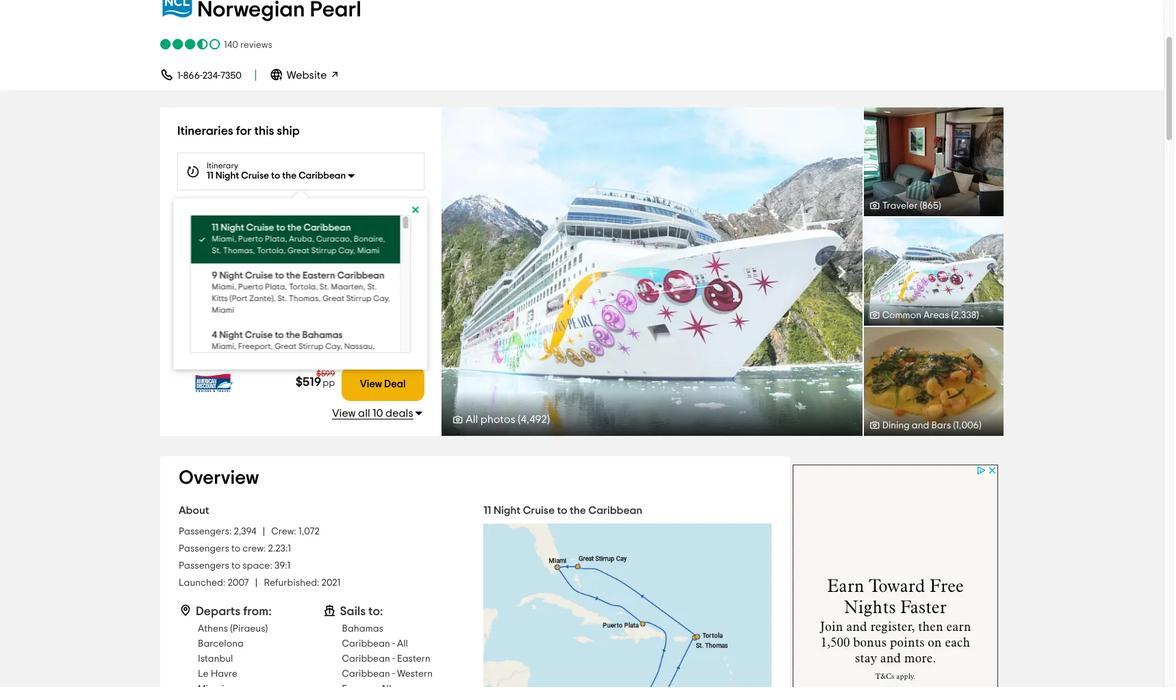 Task type: describe. For each thing, give the bounding box(es) containing it.
(piraeus)
[[230, 625, 268, 634]]

barcelona
[[198, 640, 244, 650]]

full view
[[635, 265, 686, 279]]

western
[[397, 670, 433, 680]]

caribbean inside 9 night cruise to the eastern caribbean miami, puerto plata, tortola, st. maarten, st. kitts (port zante), st. thomas, great stirrup cay, miami
[[337, 271, 384, 281]]

miami, inside route miami, puerto plata, aruba, curacao, bonaire, st. thomas, tortola, great stirrup cay, miami
[[199, 268, 228, 277]]

departs
[[196, 606, 241, 619]]

plata, inside route miami, puerto plata, aruba, curacao, bonaire, st. thomas, tortola, great stirrup cay, miami
[[262, 268, 287, 277]]

1 $599 from the top
[[317, 329, 335, 337]]

9 night cruise to the eastern caribbean miami, puerto plata, tortola, st. maarten, st. kitts (port zante), st. thomas, great stirrup cay, miami
[[212, 271, 390, 314]]

date
[[247, 210, 265, 218]]

maarten,
[[331, 283, 365, 291]]

4
[[212, 331, 217, 340]]

launched:
[[179, 579, 226, 589]]

passengers: 2,394 | crew: 1,072
[[179, 528, 320, 537]]

great inside 4 night cruise to the bahamas miami, freeport, great stirrup cay, nassau, miami
[[274, 343, 296, 351]]

2 deal from the top
[[385, 379, 406, 390]]

havre
[[211, 670, 238, 680]]

about
[[179, 506, 209, 517]]

tuesday,
[[207, 219, 245, 229]]

( right traveler
[[921, 201, 923, 211]]

) right areas
[[977, 311, 980, 321]]

nassau,
[[344, 343, 375, 351]]

view
[[659, 265, 686, 279]]

st. right maarten,
[[367, 283, 377, 291]]

the for the eastern caribbean
[[286, 271, 300, 281]]

3 - from the top
[[392, 670, 395, 680]]

0 vertical spatial 11
[[207, 171, 214, 181]]

1 horizontal spatial all
[[466, 415, 478, 426]]

caribbean inside 11 night cruise to the caribbean miami, puerto plata, aruba, curacao, bonaire, st. thomas, tortola, great stirrup cay, miami
[[304, 223, 351, 233]]

night for 11
[[220, 223, 244, 233]]

11 inside 11 night cruise to the caribbean miami, puerto plata, aruba, curacao, bonaire, st. thomas, tortola, great stirrup cay, miami
[[212, 223, 218, 233]]

plata, inside 9 night cruise to the eastern caribbean miami, puerto plata, tortola, st. maarten, st. kitts (port zante), st. thomas, great stirrup cay, miami
[[265, 283, 287, 291]]

dining
[[883, 421, 910, 431]]

passengers for passengers to crew:
[[179, 545, 229, 554]]

cruise for the bahamas
[[245, 331, 273, 340]]

and
[[912, 421, 930, 431]]

itineraries
[[177, 125, 233, 138]]

2007
[[228, 579, 249, 589]]

traveler
[[883, 201, 918, 211]]

miami inside 11 night cruise to the caribbean miami, puerto plata, aruba, curacao, bonaire, st. thomas, tortola, great stirrup cay, miami
[[357, 247, 380, 255]]

stirrup inside 4 night cruise to the bahamas miami, freeport, great stirrup cay, nassau, miami
[[298, 343, 323, 351]]

all inside bahamas caribbean - all caribbean - eastern caribbean - western
[[397, 640, 408, 650]]

to:
[[369, 606, 383, 619]]

crew:
[[243, 545, 266, 554]]

overview
[[179, 469, 259, 489]]

st. inside route miami, puerto plata, aruba, curacao, bonaire, st. thomas, tortola, great stirrup cay, miami
[[282, 277, 293, 287]]

itinerary
[[207, 162, 238, 170]]

865
[[923, 201, 939, 211]]

website
[[287, 70, 329, 81]]

| for crew:
[[263, 528, 265, 537]]

launched: 2007 | refurbished: 2021
[[179, 579, 341, 589]]

) right traveler
[[939, 201, 942, 211]]

3.5 of 5 bubbles image
[[160, 38, 222, 51]]

1-
[[177, 71, 183, 81]]

0 horizontal spatial 11 night cruise to the caribbean
[[207, 171, 346, 181]]

plata, inside 11 night cruise to the caribbean miami, puerto plata, aruba, curacao, bonaire, st. thomas, tortola, great stirrup cay, miami
[[265, 235, 287, 243]]

curacao, inside route miami, puerto plata, aruba, curacao, bonaire, st. thomas, tortola, great stirrup cay, miami
[[199, 277, 241, 287]]

4,492
[[521, 415, 547, 426]]

cruise for the eastern caribbean
[[245, 271, 273, 281]]

1 $519 from the top
[[296, 336, 321, 348]]

1 $599 $519 pp from the top
[[296, 329, 335, 348]]

bonaire, inside route miami, puerto plata, aruba, curacao, bonaire, st. thomas, tortola, great stirrup cay, miami
[[243, 277, 280, 287]]

crew:
[[272, 528, 297, 537]]

freeport,
[[238, 343, 273, 351]]

thomas, inside route miami, puerto plata, aruba, curacao, bonaire, st. thomas, tortola, great stirrup cay, miami
[[295, 277, 333, 287]]

dining and bars ( 1,006 )
[[883, 421, 982, 431]]

kitts
[[212, 295, 228, 303]]

le
[[198, 670, 209, 680]]

2021
[[322, 579, 341, 589]]

space:
[[243, 562, 273, 571]]

2,394
[[234, 528, 257, 537]]

deals
[[386, 408, 414, 419]]

departs from:
[[196, 606, 272, 619]]

miami inside route miami, puerto plata, aruba, curacao, bonaire, st. thomas, tortola, great stirrup cay, miami
[[199, 297, 226, 306]]

bonaire, inside 11 night cruise to the caribbean miami, puerto plata, aruba, curacao, bonaire, st. thomas, tortola, great stirrup cay, miami
[[354, 235, 385, 243]]

reviews
[[240, 40, 273, 50]]

bars
[[932, 421, 952, 431]]

2 pp from the top
[[323, 378, 335, 389]]

1 pp from the top
[[323, 337, 335, 347]]

tortola, inside 9 night cruise to the eastern caribbean miami, puerto plata, tortola, st. maarten, st. kitts (port zante), st. thomas, great stirrup cay, miami
[[289, 283, 318, 291]]

thomas, inside 9 night cruise to the eastern caribbean miami, puerto plata, tortola, st. maarten, st. kitts (port zante), st. thomas, great stirrup cay, miami
[[289, 295, 321, 303]]

aruba, inside route miami, puerto plata, aruba, curacao, bonaire, st. thomas, tortola, great stirrup cay, miami
[[289, 268, 319, 277]]

to inside 11 night cruise to the caribbean miami, puerto plata, aruba, curacao, bonaire, st. thomas, tortola, great stirrup cay, miami
[[276, 223, 285, 233]]

9
[[212, 271, 217, 281]]

to inside 9 night cruise to the eastern caribbean miami, puerto plata, tortola, st. maarten, st. kitts (port zante), st. thomas, great stirrup cay, miami
[[275, 271, 284, 281]]

photos
[[481, 415, 516, 426]]

866-
[[183, 71, 203, 81]]

2 $599 $519 pp from the top
[[296, 370, 335, 389]]

areas
[[924, 311, 950, 321]]

10
[[373, 408, 383, 419]]

cay, inside 4 night cruise to the bahamas miami, freeport, great stirrup cay, nassau, miami
[[325, 343, 342, 351]]

miami, inside 4 night cruise to the bahamas miami, freeport, great stirrup cay, nassau, miami
[[212, 343, 236, 351]]

cruise for the caribbean
[[246, 223, 274, 233]]

1-866-234-7350 link
[[160, 68, 242, 82]]

route
[[198, 256, 227, 266]]

passengers to crew: 2.23 :1
[[179, 545, 291, 554]]

cay, inside 9 night cruise to the eastern caribbean miami, puerto plata, tortola, st. maarten, st. kitts (port zante), st. thomas, great stirrup cay, miami
[[373, 295, 390, 303]]

view all 10 deals
[[332, 408, 414, 419]]

(port
[[229, 295, 247, 303]]

1 - from the top
[[392, 640, 395, 650]]

st. inside 11 night cruise to the caribbean miami, puerto plata, aruba, curacao, bonaire, st. thomas, tortola, great stirrup cay, miami
[[212, 247, 221, 255]]

2 vertical spatial 11
[[484, 506, 491, 517]]

140 reviews
[[224, 40, 273, 50]]

itineraries for this ship
[[177, 125, 300, 138]]

refurbished:
[[264, 579, 320, 589]]

passengers:
[[179, 528, 232, 537]]



Task type: vqa. For each thing, say whether or not it's contained in the screenshot.
the bottommost the "Plata,"
yes



Task type: locate. For each thing, give the bounding box(es) containing it.
0 vertical spatial curacao,
[[316, 235, 352, 243]]

puerto
[[238, 235, 263, 243], [230, 268, 259, 277], [238, 283, 263, 291]]

11 night cruise to the caribbean miami, puerto plata, aruba, curacao, bonaire, st. thomas, tortola, great stirrup cay, miami
[[212, 223, 385, 255]]

sails to:
[[340, 606, 383, 619]]

the inside 9 night cruise to the eastern caribbean miami, puerto plata, tortola, st. maarten, st. kitts (port zante), st. thomas, great stirrup cay, miami
[[286, 271, 300, 281]]

2 :1 from the top
[[285, 562, 291, 571]]

stirrup left nassau,
[[298, 343, 323, 351]]

stirrup
[[311, 247, 336, 255], [263, 287, 292, 297], [346, 295, 371, 303], [298, 343, 323, 351]]

miami, inside 9 night cruise to the eastern caribbean miami, puerto plata, tortola, st. maarten, st. kitts (port zante), st. thomas, great stirrup cay, miami
[[212, 283, 236, 291]]

curacao, inside 11 night cruise to the caribbean miami, puerto plata, aruba, curacao, bonaire, st. thomas, tortola, great stirrup cay, miami
[[316, 235, 352, 243]]

1-866-234-7350
[[177, 71, 242, 81]]

1 vertical spatial :1
[[285, 562, 291, 571]]

curacao, up the kitts
[[199, 277, 241, 287]]

istanbul
[[198, 655, 233, 665]]

| down "space:"
[[255, 579, 258, 589]]

athens (piraeus) barcelona istanbul le havre
[[198, 625, 268, 680]]

miami inside 4 night cruise to the bahamas miami, freeport, great stirrup cay, nassau, miami
[[212, 354, 234, 362]]

miami,
[[212, 235, 236, 243], [199, 268, 228, 277], [212, 283, 236, 291], [212, 343, 236, 351]]

thomas, inside 11 night cruise to the caribbean miami, puerto plata, aruba, curacao, bonaire, st. thomas, tortola, great stirrup cay, miami
[[223, 247, 255, 255]]

11
[[207, 171, 214, 181], [212, 223, 218, 233], [484, 506, 491, 517]]

tortola, inside route miami, puerto plata, aruba, curacao, bonaire, st. thomas, tortola, great stirrup cay, miami
[[199, 287, 233, 297]]

0 vertical spatial passengers
[[179, 545, 229, 554]]

1 vertical spatial $599 $519 pp
[[296, 370, 335, 389]]

| for refurbished:
[[255, 579, 258, 589]]

miami, down 4
[[212, 343, 236, 351]]

0 vertical spatial -
[[392, 640, 395, 650]]

the
[[282, 171, 297, 181], [287, 223, 301, 233], [286, 271, 300, 281], [286, 331, 300, 340], [570, 506, 586, 517]]

puerto up the zante),
[[238, 283, 263, 291]]

passengers
[[179, 545, 229, 554], [179, 562, 229, 571]]

all
[[358, 408, 370, 419]]

0 vertical spatial bonaire,
[[354, 235, 385, 243]]

full
[[635, 265, 656, 279]]

cruise inside 11 night cruise to the caribbean miami, puerto plata, aruba, curacao, bonaire, st. thomas, tortola, great stirrup cay, miami
[[246, 223, 274, 233]]

passengers to space: 39 :1
[[179, 562, 291, 571]]

stirrup inside 9 night cruise to the eastern caribbean miami, puerto plata, tortola, st. maarten, st. kitts (port zante), st. thomas, great stirrup cay, miami
[[346, 295, 371, 303]]

1 vertical spatial view deal
[[360, 379, 406, 390]]

to
[[271, 171, 280, 181], [276, 223, 285, 233], [275, 271, 284, 281], [275, 331, 284, 340], [557, 506, 568, 517], [231, 545, 241, 554], [231, 562, 241, 571]]

route miami, puerto plata, aruba, curacao, bonaire, st. thomas, tortola, great stirrup cay, miami
[[198, 256, 333, 306]]

view left all
[[332, 408, 356, 419]]

0 vertical spatial eastern
[[302, 271, 335, 281]]

tortola, down 9 at the left of the page
[[199, 287, 233, 297]]

eastern inside bahamas caribbean - all caribbean - eastern caribbean - western
[[397, 655, 431, 665]]

aruba, down 11 night cruise to the caribbean miami, puerto plata, aruba, curacao, bonaire, st. thomas, tortola, great stirrup cay, miami
[[289, 268, 319, 277]]

great inside 11 night cruise to the caribbean miami, puerto plata, aruba, curacao, bonaire, st. thomas, tortola, great stirrup cay, miami
[[287, 247, 309, 255]]

passengers up launched:
[[179, 562, 229, 571]]

view deal
[[360, 338, 406, 348], [360, 379, 406, 390]]

miami, down route
[[199, 268, 228, 277]]

$599 $519 pp down 4 night cruise to the bahamas miami, freeport, great stirrup cay, nassau, miami
[[296, 370, 335, 389]]

all photos ( 4,492 )
[[466, 415, 550, 426]]

0 horizontal spatial tortola,
[[199, 287, 233, 297]]

1 vertical spatial puerto
[[230, 268, 259, 277]]

1 vertical spatial passengers
[[179, 562, 229, 571]]

night for 4
[[219, 331, 243, 340]]

( right areas
[[952, 311, 954, 321]]

bahamas down 9 night cruise to the eastern caribbean miami, puerto plata, tortola, st. maarten, st. kitts (port zante), st. thomas, great stirrup cay, miami
[[302, 331, 343, 340]]

miami down 4
[[212, 354, 234, 362]]

deal up deals at the left bottom of the page
[[385, 379, 406, 390]]

view deal up 10
[[360, 379, 406, 390]]

pp left nassau,
[[323, 337, 335, 347]]

2 view deal from the top
[[360, 379, 406, 390]]

great
[[287, 247, 309, 255], [235, 287, 261, 297], [322, 295, 344, 303], [274, 343, 296, 351]]

0 vertical spatial view
[[360, 338, 382, 348]]

cruise
[[241, 171, 269, 181], [246, 223, 274, 233], [245, 271, 273, 281], [245, 331, 273, 340], [523, 506, 555, 517]]

0 vertical spatial all
[[466, 415, 478, 426]]

bonaire, up the zante),
[[243, 277, 280, 287]]

1 vertical spatial thomas,
[[295, 277, 333, 287]]

:1
[[286, 545, 291, 554], [285, 562, 291, 571]]

234-
[[203, 71, 221, 81]]

2 - from the top
[[392, 655, 395, 665]]

0 vertical spatial deal
[[385, 338, 406, 348]]

1 vertical spatial pp
[[323, 378, 335, 389]]

tortola, down 11/28/23
[[257, 247, 286, 255]]

1 vertical spatial |
[[255, 579, 258, 589]]

tortola, inside 11 night cruise to the caribbean miami, puerto plata, aruba, curacao, bonaire, st. thomas, tortola, great stirrup cay, miami
[[257, 247, 286, 255]]

0 horizontal spatial all
[[397, 640, 408, 650]]

bahamas inside 4 night cruise to the bahamas miami, freeport, great stirrup cay, nassau, miami
[[302, 331, 343, 340]]

1 vertical spatial -
[[392, 655, 395, 665]]

1 horizontal spatial bonaire,
[[354, 235, 385, 243]]

view up view all 10 deals
[[360, 379, 382, 390]]

bonaire,
[[354, 235, 385, 243], [243, 277, 280, 287]]

0 vertical spatial $599
[[317, 329, 335, 337]]

tortola, left maarten,
[[289, 283, 318, 291]]

140
[[224, 40, 238, 50]]

eastern inside 9 night cruise to the eastern caribbean miami, puerto plata, tortola, st. maarten, st. kitts (port zante), st. thomas, great stirrup cay, miami
[[302, 271, 335, 281]]

common areas ( 2,338 )
[[883, 311, 980, 321]]

stirrup down maarten,
[[346, 295, 371, 303]]

bahamas caribbean - all caribbean - eastern caribbean - western
[[342, 625, 433, 680]]

:1 for passengers to crew: 2.23 :1
[[286, 545, 291, 554]]

$519 down 9 night cruise to the eastern caribbean miami, puerto plata, tortola, st. maarten, st. kitts (port zante), st. thomas, great stirrup cay, miami
[[296, 336, 321, 348]]

cay, up nassau,
[[373, 295, 390, 303]]

:1 up refurbished:
[[285, 562, 291, 571]]

2 vertical spatial puerto
[[238, 283, 263, 291]]

0 vertical spatial view deal
[[360, 338, 406, 348]]

deal
[[385, 338, 406, 348], [385, 379, 406, 390]]

cay, left nassau,
[[325, 343, 342, 351]]

2 $519 from the top
[[296, 377, 321, 389]]

caribbean
[[299, 171, 346, 181], [304, 223, 351, 233], [337, 271, 384, 281], [589, 506, 643, 517], [342, 640, 390, 650], [342, 655, 390, 665], [342, 670, 390, 680]]

0 vertical spatial thomas,
[[223, 247, 255, 255]]

1 vertical spatial bonaire,
[[243, 277, 280, 287]]

great up 9 night cruise to the eastern caribbean miami, puerto plata, tortola, st. maarten, st. kitts (port zante), st. thomas, great stirrup cay, miami
[[287, 247, 309, 255]]

0 vertical spatial 11 night cruise to the caribbean
[[207, 171, 346, 181]]

all
[[466, 415, 478, 426], [397, 640, 408, 650]]

cay, inside route miami, puerto plata, aruba, curacao, bonaire, st. thomas, tortola, great stirrup cay, miami
[[295, 287, 314, 297]]

) right bars
[[980, 421, 982, 431]]

$599 down 4 night cruise to the bahamas miami, freeport, great stirrup cay, nassau, miami
[[317, 370, 335, 378]]

traveler ( 865 )
[[883, 201, 942, 211]]

1 horizontal spatial 11 night cruise to the caribbean
[[484, 506, 643, 517]]

deal right nassau,
[[385, 338, 406, 348]]

1 horizontal spatial |
[[263, 528, 265, 537]]

night
[[216, 171, 239, 181], [220, 223, 244, 233], [219, 271, 243, 281], [219, 331, 243, 340], [494, 506, 521, 517]]

cay, right the zante),
[[295, 287, 314, 297]]

advertisement region
[[793, 465, 999, 688]]

0 horizontal spatial |
[[255, 579, 258, 589]]

1 vertical spatial all
[[397, 640, 408, 650]]

miami up maarten,
[[357, 247, 380, 255]]

passengers down passengers:
[[179, 545, 229, 554]]

( right bars
[[954, 421, 956, 431]]

view deal down maarten,
[[360, 338, 406, 348]]

1,006
[[956, 421, 980, 431]]

all up western
[[397, 640, 408, 650]]

stirrup inside route miami, puerto plata, aruba, curacao, bonaire, st. thomas, tortola, great stirrup cay, miami
[[263, 287, 292, 297]]

cay,
[[338, 247, 355, 255], [295, 287, 314, 297], [373, 295, 390, 303], [325, 343, 342, 351]]

aruba, inside 11 night cruise to the caribbean miami, puerto plata, aruba, curacao, bonaire, st. thomas, tortola, great stirrup cay, miami
[[289, 235, 314, 243]]

0 horizontal spatial bonaire,
[[243, 277, 280, 287]]

great down maarten,
[[322, 295, 344, 303]]

1 vertical spatial $599
[[317, 370, 335, 378]]

1 deal from the top
[[385, 338, 406, 348]]

thomas, up route
[[223, 247, 255, 255]]

cay, inside 11 night cruise to the caribbean miami, puerto plata, aruba, curacao, bonaire, st. thomas, tortola, great stirrup cay, miami
[[338, 247, 355, 255]]

puerto inside 11 night cruise to the caribbean miami, puerto plata, aruba, curacao, bonaire, st. thomas, tortola, great stirrup cay, miami
[[238, 235, 263, 243]]

:1 down crew:
[[286, 545, 291, 554]]

1 vertical spatial curacao,
[[199, 277, 241, 287]]

1 vertical spatial aruba,
[[289, 268, 319, 277]]

puerto inside route miami, puerto plata, aruba, curacao, bonaire, st. thomas, tortola, great stirrup cay, miami
[[230, 268, 259, 277]]

athens
[[198, 625, 228, 634]]

0 vertical spatial aruba,
[[289, 235, 314, 243]]

for
[[236, 125, 252, 138]]

cruise inside 4 night cruise to the bahamas miami, freeport, great stirrup cay, nassau, miami
[[245, 331, 273, 340]]

zante),
[[249, 295, 275, 303]]

bahamas inside bahamas caribbean - all caribbean - eastern caribbean - western
[[342, 625, 384, 634]]

curacao,
[[316, 235, 352, 243], [199, 277, 241, 287]]

stirrup inside 11 night cruise to the caribbean miami, puerto plata, aruba, curacao, bonaire, st. thomas, tortola, great stirrup cay, miami
[[311, 247, 336, 255]]

11/28/23
[[247, 219, 282, 229]]

$519 down 4 night cruise to the bahamas miami, freeport, great stirrup cay, nassau, miami
[[296, 377, 321, 389]]

2,338
[[954, 311, 977, 321]]

thomas, down 11 night cruise to the caribbean miami, puerto plata, aruba, curacao, bonaire, st. thomas, tortola, great stirrup cay, miami
[[295, 277, 333, 287]]

| right 2,394
[[263, 528, 265, 537]]

1 passengers from the top
[[179, 545, 229, 554]]

plata,
[[265, 235, 287, 243], [262, 268, 287, 277], [265, 283, 287, 291]]

the for the bahamas
[[286, 331, 300, 340]]

11 night cruise to the caribbean
[[207, 171, 346, 181], [484, 506, 643, 517]]

night inside 9 night cruise to the eastern caribbean miami, puerto plata, tortola, st. maarten, st. kitts (port zante), st. thomas, great stirrup cay, miami
[[219, 271, 243, 281]]

common
[[883, 311, 922, 321]]

1 vertical spatial eastern
[[397, 655, 431, 665]]

all left photos
[[466, 415, 478, 426]]

0 vertical spatial bahamas
[[302, 331, 343, 340]]

puerto down 11/28/23
[[238, 235, 263, 243]]

great right the kitts
[[235, 287, 261, 297]]

eastern up western
[[397, 655, 431, 665]]

1 horizontal spatial curacao,
[[316, 235, 352, 243]]

from:
[[243, 606, 272, 619]]

stirrup up maarten,
[[311, 247, 336, 255]]

miami, up the kitts
[[212, 283, 236, 291]]

the inside 11 night cruise to the caribbean miami, puerto plata, aruba, curacao, bonaire, st. thomas, tortola, great stirrup cay, miami
[[287, 223, 301, 233]]

the inside 4 night cruise to the bahamas miami, freeport, great stirrup cay, nassau, miami
[[286, 331, 300, 340]]

2 $599 from the top
[[317, 370, 335, 378]]

1 view deal from the top
[[360, 338, 406, 348]]

$599 $519 pp left nassau,
[[296, 329, 335, 348]]

night for 9
[[219, 271, 243, 281]]

ship
[[277, 125, 300, 138]]

0 vertical spatial pp
[[323, 337, 335, 347]]

2 vertical spatial thomas,
[[289, 295, 321, 303]]

0 vertical spatial $599 $519 pp
[[296, 329, 335, 348]]

puerto up (port
[[230, 268, 259, 277]]

view down maarten,
[[360, 338, 382, 348]]

$519
[[296, 336, 321, 348], [296, 377, 321, 389]]

1 horizontal spatial tortola,
[[257, 247, 286, 255]]

2.23
[[268, 545, 286, 554]]

miami, inside 11 night cruise to the caribbean miami, puerto plata, aruba, curacao, bonaire, st. thomas, tortola, great stirrup cay, miami
[[212, 235, 236, 243]]

cruise inside 9 night cruise to the eastern caribbean miami, puerto plata, tortola, st. maarten, st. kitts (port zante), st. thomas, great stirrup cay, miami
[[245, 271, 273, 281]]

) right photos
[[547, 415, 550, 426]]

1 vertical spatial deal
[[385, 379, 406, 390]]

miami, down tuesday,
[[212, 235, 236, 243]]

2 vertical spatial view
[[332, 408, 356, 419]]

departure
[[207, 210, 246, 218]]

1,072
[[299, 528, 320, 537]]

miami down the kitts
[[212, 306, 234, 314]]

( right photos
[[518, 415, 521, 426]]

1 vertical spatial bahamas
[[342, 625, 384, 634]]

st. up route
[[212, 247, 221, 255]]

curacao, up maarten,
[[316, 235, 352, 243]]

1 vertical spatial view
[[360, 379, 382, 390]]

2 vertical spatial plata,
[[265, 283, 287, 291]]

0 horizontal spatial eastern
[[302, 271, 335, 281]]

bonaire, up maarten,
[[354, 235, 385, 243]]

thomas,
[[223, 247, 255, 255], [295, 277, 333, 287], [289, 295, 321, 303]]

0 horizontal spatial curacao,
[[199, 277, 241, 287]]

0 vertical spatial :1
[[286, 545, 291, 554]]

pp down 4 night cruise to the bahamas miami, freeport, great stirrup cay, nassau, miami
[[323, 378, 335, 389]]

4 night cruise to the bahamas miami, freeport, great stirrup cay, nassau, miami
[[212, 331, 375, 362]]

st. down 11 night cruise to the caribbean miami, puerto plata, aruba, curacao, bonaire, st. thomas, tortola, great stirrup cay, miami
[[282, 277, 293, 287]]

0 vertical spatial |
[[263, 528, 265, 537]]

1 vertical spatial $519
[[296, 377, 321, 389]]

0 vertical spatial puerto
[[238, 235, 263, 243]]

bahamas down sails to:
[[342, 625, 384, 634]]

great inside route miami, puerto plata, aruba, curacao, bonaire, st. thomas, tortola, great stirrup cay, miami
[[235, 287, 261, 297]]

:1 for passengers to space: 39 :1
[[285, 562, 291, 571]]

2 horizontal spatial tortola,
[[289, 283, 318, 291]]

to inside 4 night cruise to the bahamas miami, freeport, great stirrup cay, nassau, miami
[[275, 331, 284, 340]]

sails
[[340, 606, 366, 619]]

$599 down 9 night cruise to the eastern caribbean miami, puerto plata, tortola, st. maarten, st. kitts (port zante), st. thomas, great stirrup cay, miami
[[317, 329, 335, 337]]

eastern up maarten,
[[302, 271, 335, 281]]

1 vertical spatial 11 night cruise to the caribbean
[[484, 506, 643, 517]]

bahamas
[[302, 331, 343, 340], [342, 625, 384, 634]]

stirrup right (port
[[263, 287, 292, 297]]

this
[[255, 125, 274, 138]]

1 :1 from the top
[[286, 545, 291, 554]]

night inside 4 night cruise to the bahamas miami, freeport, great stirrup cay, nassau, miami
[[219, 331, 243, 340]]

passengers for passengers to space:
[[179, 562, 229, 571]]

great right freeport,
[[274, 343, 296, 351]]

miami inside 9 night cruise to the eastern caribbean miami, puerto plata, tortola, st. maarten, st. kitts (port zante), st. thomas, great stirrup cay, miami
[[212, 306, 234, 314]]

2 vertical spatial -
[[392, 670, 395, 680]]

eastern
[[302, 271, 335, 281], [397, 655, 431, 665]]

thomas, right the zante),
[[289, 295, 321, 303]]

|
[[263, 528, 265, 537], [255, 579, 258, 589]]

39
[[275, 562, 285, 571]]

puerto inside 9 night cruise to the eastern caribbean miami, puerto plata, tortola, st. maarten, st. kitts (port zante), st. thomas, great stirrup cay, miami
[[238, 283, 263, 291]]

1 vertical spatial 11
[[212, 223, 218, 233]]

departure date tuesday, 11/28/23
[[207, 210, 282, 229]]

$599
[[317, 329, 335, 337], [317, 370, 335, 378]]

the map for this itinerary is not available at this time. image
[[484, 524, 772, 688]]

miami down 9 at the left of the page
[[199, 297, 226, 306]]

night inside 11 night cruise to the caribbean miami, puerto plata, aruba, curacao, bonaire, st. thomas, tortola, great stirrup cay, miami
[[220, 223, 244, 233]]

0 vertical spatial $519
[[296, 336, 321, 348]]

0 vertical spatial plata,
[[265, 235, 287, 243]]

st. left maarten,
[[319, 283, 329, 291]]

the for the caribbean
[[287, 223, 301, 233]]

cay, up maarten,
[[338, 247, 355, 255]]

2 passengers from the top
[[179, 562, 229, 571]]

1 horizontal spatial eastern
[[397, 655, 431, 665]]

aruba, up 9 night cruise to the eastern caribbean miami, puerto plata, tortola, st. maarten, st. kitts (port zante), st. thomas, great stirrup cay, miami
[[289, 235, 314, 243]]

great inside 9 night cruise to the eastern caribbean miami, puerto plata, tortola, st. maarten, st. kitts (port zante), st. thomas, great stirrup cay, miami
[[322, 295, 344, 303]]

1 vertical spatial plata,
[[262, 268, 287, 277]]

st. right the zante),
[[277, 295, 287, 303]]

$599 $519 pp
[[296, 329, 335, 348], [296, 370, 335, 389]]

7350
[[220, 71, 242, 81]]



